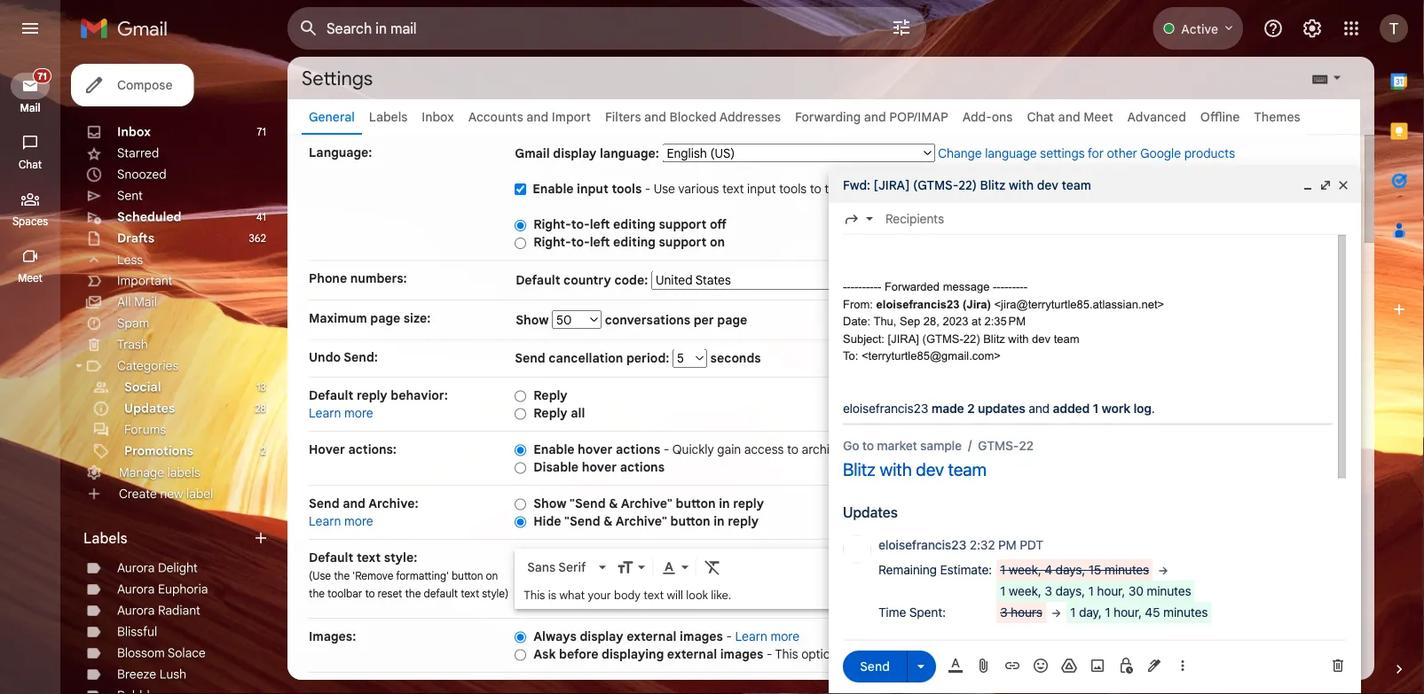 Task type: describe. For each thing, give the bounding box(es) containing it.
support for off
[[659, 217, 707, 232]]

1 vertical spatial images
[[720, 647, 763, 662]]

show for show "send & archive" button in reply
[[533, 496, 567, 512]]

more up "ask before displaying external images - this option also disables dynamic email."
[[771, 629, 800, 645]]

accounts
[[468, 109, 523, 125]]

0 horizontal spatial page
[[370, 311, 400, 326]]

eloisefrancis23 for eloisefrancis23 2:32 pm pdt
[[878, 538, 966, 553]]

Search in mail text field
[[327, 20, 841, 37]]

chat heading
[[0, 158, 60, 172]]

send for cancellation
[[515, 351, 546, 366]]

euphoria
[[158, 582, 208, 598]]

Hide "Send & Archive" button in reply radio
[[515, 516, 526, 529]]

support for on
[[659, 235, 707, 250]]

hover for enable
[[578, 442, 613, 457]]

look
[[686, 588, 708, 602]]

displaying
[[602, 647, 664, 662]]

1 right the day,
[[1105, 605, 1110, 620]]

chat for chat and meet
[[1027, 109, 1055, 125]]

text up the 'remove
[[357, 550, 381, 566]]

discard draft ‪(⌘⇧d)‬ image
[[1329, 658, 1347, 675]]

1 horizontal spatial inbox
[[422, 109, 454, 125]]

41
[[256, 211, 266, 224]]

0 vertical spatial external
[[627, 629, 677, 645]]

insert link ‪(⌘k)‬ image
[[1004, 658, 1021, 675]]

1 down 2:32 pm pdt
[[1000, 563, 1006, 577]]

aurora for aurora delight
[[117, 561, 155, 576]]

advanced
[[1127, 109, 1186, 125]]

products
[[1184, 146, 1235, 161]]

to- for right-to-left editing support on
[[571, 235, 590, 250]]

0 vertical spatial team
[[1062, 177, 1091, 193]]

go
[[843, 439, 859, 453]]

1 up the day,
[[1088, 584, 1094, 599]]

button for show "send & archive" button in reply
[[676, 496, 716, 512]]

enable hover actions - quickly gain access to archive, delete, mark as read, and snooze controls on hover.
[[533, 442, 1138, 457]]

snoozed link
[[117, 167, 167, 182]]

style:
[[384, 550, 417, 566]]

fwd: [jira] (gtms-22) blitz with dev team
[[843, 177, 1091, 193]]

editing for on
[[613, 235, 656, 250]]

Reply all radio
[[515, 408, 526, 421]]

aurora for aurora radiant
[[117, 603, 155, 619]]

default for default country code:
[[516, 273, 560, 288]]

and for pop/imap
[[864, 109, 886, 125]]

archive" for hide
[[615, 514, 667, 529]]

1 week, 3 days, 1 hour, 30 minutes
[[1000, 584, 1191, 599]]

71 inside navigation
[[37, 70, 47, 82]]

toggle confidential mode image
[[1117, 658, 1135, 675]]

at
[[972, 315, 981, 328]]

1 horizontal spatial inbox link
[[422, 109, 454, 125]]

forums
[[124, 422, 166, 438]]

1 vertical spatial 71
[[257, 126, 266, 139]]

trash
[[117, 337, 148, 353]]

hover.
[[1104, 442, 1138, 457]]

work
[[1102, 401, 1131, 416]]

the down formatting'
[[405, 588, 421, 601]]

0 horizontal spatial inbox
[[117, 124, 151, 140]]

0 vertical spatial in
[[853, 181, 863, 197]]

drafts
[[117, 231, 154, 246]]

hover actions:
[[309, 442, 397, 457]]

button for hide "send & archive" button in reply
[[670, 514, 710, 529]]

remaining
[[878, 563, 937, 577]]

less button
[[71, 249, 277, 271]]

22
[[1019, 439, 1034, 453]]

default country code:
[[516, 273, 651, 288]]

accounts and import
[[468, 109, 591, 125]]

1 right → image
[[1070, 605, 1076, 620]]

1 horizontal spatial on
[[710, 235, 725, 250]]

less
[[117, 252, 143, 268]]

ask before displaying external images - this option also disables dynamic email.
[[533, 647, 1001, 662]]

dev inside ---------- forwarded message --------- from: eloisefrancis23 (jira) <jira@terryturtle85.atlassian.net> date: thu, sep 28, 2023 at 2:35 pm subject: [jira] (gtms-22) blitz with dev team to:  <terryturtle85@gmail.com>
[[1032, 332, 1051, 346]]

0 horizontal spatial updates
[[124, 401, 175, 417]]

chat for chat
[[19, 158, 42, 172]]

0 horizontal spatial inbox link
[[117, 124, 151, 140]]

and for import
[[526, 109, 549, 125]]

labels heading
[[83, 530, 252, 547]]

more inside default reply behavior: learn more
[[344, 406, 373, 421]]

Disable hover actions radio
[[515, 462, 526, 475]]

enable for enable hover actions - quickly gain access to archive, delete, mark as read, and snooze controls on hover.
[[533, 442, 575, 457]]

aurora for aurora euphoria
[[117, 582, 155, 598]]

breeze lush
[[117, 667, 186, 683]]

(jira)
[[963, 298, 991, 311]]

meet heading
[[0, 272, 60, 286]]

to right the access
[[787, 442, 798, 457]]

the down the (use
[[309, 588, 325, 601]]

---------- forwarded message --------- from: eloisefrancis23 (jira) <jira@terryturtle85.atlassian.net> date: thu, sep 28, 2023 at 2:35 pm subject: [jira] (gtms-22) blitz with dev team to:  <terryturtle85@gmail.com>
[[843, 280, 1164, 363]]

will
[[667, 588, 683, 602]]

this is what your body text will look like.
[[524, 588, 731, 602]]

send for and
[[309, 496, 339, 512]]

blossom solace link
[[117, 646, 206, 662]]

all
[[117, 295, 131, 310]]

disable
[[533, 460, 579, 475]]

right-to-left editing support off
[[533, 217, 727, 232]]

1 vertical spatial on
[[1087, 442, 1101, 457]]

pop/imap
[[889, 109, 948, 125]]

always
[[533, 629, 577, 645]]

actions for disable
[[620, 460, 665, 475]]

text left will
[[644, 588, 664, 602]]

from:
[[843, 298, 873, 311]]

0 horizontal spatial language
[[888, 181, 940, 197]]

market
[[877, 439, 917, 453]]

blitz inside go to market sample / gtms-22 blitz with dev team
[[843, 459, 876, 480]]

hover for disable
[[582, 460, 617, 475]]

other
[[1107, 146, 1137, 161]]

learn down the other
[[1101, 181, 1133, 197]]

aurora euphoria
[[117, 582, 208, 598]]

gmail display language:
[[515, 146, 659, 161]]

learn more link down the other
[[1101, 181, 1165, 197]]

maximum
[[309, 311, 367, 326]]

.
[[1152, 401, 1155, 416]]

and for blocked
[[644, 109, 666, 125]]

"send for hide
[[564, 514, 600, 529]]

to inside default text style: (use the 'remove formatting' button on the toolbar to reset the default text style)
[[365, 588, 375, 601]]

drafts link
[[117, 231, 154, 246]]

updates inside message body text box
[[843, 504, 898, 521]]

insert photo image
[[1089, 658, 1107, 675]]

go to market sample link
[[843, 439, 962, 453]]

minutes for 15
[[1105, 563, 1149, 577]]

eloisefrancis23 for eloisefrancis23 made 2 updates and added 1 work log .
[[843, 401, 928, 416]]

label
[[186, 486, 213, 502]]

spaces
[[12, 215, 48, 228]]

remove formatting ‪(⌘\)‬ image
[[704, 559, 722, 577]]

phone
[[309, 271, 347, 287]]

(use
[[309, 570, 331, 583]]

with inside ---------- forwarded message --------- from: eloisefrancis23 (jira) <jira@terryturtle85.atlassian.net> date: thu, sep 28, 2023 at 2:35 pm subject: [jira] (gtms-22) blitz with dev team to:  <terryturtle85@gmail.com>
[[1008, 332, 1029, 346]]

main menu image
[[20, 18, 41, 39]]

on inside default text style: (use the 'remove formatting' button on the toolbar to reset the default text style)
[[486, 570, 498, 583]]

2 inside message body text box
[[967, 401, 975, 416]]

quickly
[[672, 442, 714, 457]]

advanced search options image
[[884, 10, 919, 45]]

and for meet
[[1058, 109, 1080, 125]]

and inside message body text box
[[1029, 401, 1050, 416]]

text color image
[[678, 559, 692, 577]]

1 horizontal spatial your
[[958, 181, 983, 197]]

0 vertical spatial 22)
[[959, 177, 977, 193]]

mail heading
[[0, 101, 60, 115]]

breeze
[[117, 667, 156, 683]]

days, for 15
[[1056, 563, 1085, 577]]

edit
[[1036, 181, 1058, 197]]

learn more link up "ask before displaying external images - this option also disables dynamic email."
[[735, 629, 800, 645]]

images:
[[309, 629, 356, 645]]

1 input from the left
[[577, 181, 609, 197]]

all
[[571, 406, 585, 421]]

1 week, 4 days, 15 minutes
[[1000, 563, 1149, 577]]

add-
[[963, 109, 992, 125]]

show for show
[[516, 312, 552, 328]]

0 vertical spatial this
[[524, 588, 545, 602]]

time spent:
[[878, 605, 946, 620]]

search in mail image
[[293, 12, 325, 44]]

meet inside meet heading
[[18, 272, 42, 285]]

to inside go to market sample / gtms-22 blitz with dev team
[[862, 439, 874, 453]]

aurora euphoria link
[[117, 582, 208, 598]]

advanced link
[[1127, 109, 1186, 125]]

pop out image
[[1319, 178, 1333, 193]]

option
[[801, 647, 837, 662]]

chat and meet link
[[1027, 109, 1113, 125]]

& for show
[[609, 496, 618, 512]]

2 tools from the left
[[779, 181, 807, 197]]

spam
[[117, 316, 149, 331]]

in for hide "send & archive" button in reply
[[714, 514, 725, 529]]

1 left work
[[1093, 401, 1099, 416]]

0 vertical spatial dev
[[1037, 177, 1059, 193]]

time
[[878, 605, 906, 620]]

behavior:
[[391, 388, 448, 403]]

learn up "ask before displaying external images - this option also disables dynamic email."
[[735, 629, 768, 645]]

snoozed
[[117, 167, 167, 182]]

0 vertical spatial [jira]
[[874, 177, 910, 193]]

like.
[[711, 588, 731, 602]]

0 vertical spatial meet
[[1084, 109, 1113, 125]]

0 vertical spatial images
[[680, 629, 723, 645]]

solace
[[168, 646, 206, 662]]

left for right-to-left editing support off
[[590, 217, 610, 232]]

select input tool image
[[1332, 71, 1343, 84]]

2 input from the left
[[747, 181, 776, 197]]

right- for right-to-left editing support on
[[533, 235, 571, 250]]

seconds
[[707, 351, 761, 366]]

sep
[[900, 315, 920, 328]]

before
[[559, 647, 598, 662]]

to:
[[843, 350, 858, 363]]

navigation containing mail
[[0, 57, 62, 695]]

learn inside default reply behavior: learn more
[[309, 406, 341, 421]]

0 vertical spatial 3
[[1045, 584, 1052, 599]]

change
[[938, 146, 982, 161]]

remaining estimate:
[[878, 563, 992, 577]]

Right-to-left editing support on radio
[[515, 237, 526, 250]]

labels for labels link
[[369, 109, 408, 125]]

minutes for 45
[[1163, 605, 1208, 620]]

0 vertical spatial blitz
[[980, 177, 1006, 193]]

language:
[[309, 145, 372, 160]]

new
[[160, 486, 183, 502]]

<jira@terryturtle85.atlassian.net>
[[994, 298, 1164, 311]]

Always display external images radio
[[515, 631, 526, 644]]

subject:
[[843, 332, 885, 346]]

reply for reply all
[[533, 406, 568, 421]]

important
[[117, 273, 173, 289]]

of
[[943, 181, 955, 197]]

Search in mail search field
[[287, 7, 926, 50]]

blitz inside ---------- forwarded message --------- from: eloisefrancis23 (jira) <jira@terryturtle85.atlassian.net> date: thu, sep 28, 2023 at 2:35 pm subject: [jira] (gtms-22) blitz with dev team to:  <terryturtle85@gmail.com>
[[983, 332, 1005, 346]]

text left style)
[[461, 588, 479, 601]]

15
[[1089, 563, 1101, 577]]



Task type: vqa. For each thing, say whether or not it's contained in the screenshot.
the bottom Labels
yes



Task type: locate. For each thing, give the bounding box(es) containing it.
days, for 1
[[1055, 584, 1085, 599]]

1 vertical spatial minutes
[[1147, 584, 1191, 599]]

1 vertical spatial eloisefrancis23
[[843, 401, 928, 416]]

aurora delight link
[[117, 561, 198, 576]]

team inside go to market sample / gtms-22 blitz with dev team
[[948, 459, 987, 480]]

Ask before displaying external images radio
[[515, 649, 526, 662]]

1 vertical spatial enable
[[533, 442, 575, 457]]

1 vertical spatial days,
[[1055, 584, 1085, 599]]

phone numbers:
[[309, 271, 407, 287]]

/
[[968, 437, 972, 452]]

recipients
[[886, 211, 944, 227]]

filters
[[605, 109, 641, 125]]

what
[[559, 588, 585, 602]]

undo send:
[[309, 350, 378, 366]]

(gtms- up recipients
[[913, 177, 959, 193]]

more inside send and archive: learn more
[[344, 514, 373, 529]]

1 up 3 hours
[[1000, 584, 1006, 599]]

blissful
[[117, 625, 157, 640]]

promotions link
[[124, 444, 193, 459]]

your right what
[[588, 588, 611, 602]]

0 vertical spatial days,
[[1056, 563, 1085, 577]]

&
[[609, 496, 618, 512], [604, 514, 613, 529]]

updates
[[124, 401, 175, 417], [843, 504, 898, 521]]

email.
[[967, 647, 1001, 662]]

mail down important link
[[134, 295, 157, 310]]

blitz down 2:35 pm
[[983, 332, 1005, 346]]

for
[[1088, 146, 1104, 161]]

display down import at the top left of the page
[[553, 146, 597, 161]]

on up style)
[[486, 570, 498, 583]]

gain
[[717, 442, 741, 457]]

0 vertical spatial language
[[985, 146, 1037, 161]]

minimize image
[[1301, 178, 1315, 193]]

0 vertical spatial reply
[[533, 388, 568, 403]]

4
[[1045, 563, 1052, 577]]

eloisefrancis23 down the forwarded
[[876, 298, 960, 311]]

to- up default country code:
[[571, 235, 590, 250]]

sent link
[[117, 188, 143, 204]]

the
[[866, 181, 885, 197], [334, 570, 350, 583], [309, 588, 325, 601], [405, 588, 421, 601]]

to- for right-to-left editing support off
[[571, 217, 590, 232]]

0 horizontal spatial this
[[524, 588, 545, 602]]

send up the reply radio
[[515, 351, 546, 366]]

in up remove formatting ‪(⌘\)‬ icon
[[714, 514, 725, 529]]

1 vertical spatial &
[[604, 514, 613, 529]]

1 vertical spatial reply
[[533, 406, 568, 421]]

1 vertical spatial 2
[[261, 445, 266, 458]]

1 vertical spatial this
[[775, 647, 798, 662]]

insert signature image
[[1146, 658, 1163, 675]]

1 days, from the top
[[1056, 563, 1085, 577]]

2 down 28
[[261, 445, 266, 458]]

show up the hide
[[533, 496, 567, 512]]

1 vertical spatial show
[[533, 496, 567, 512]]

minutes up 30
[[1105, 563, 1149, 577]]

input
[[577, 181, 609, 197], [747, 181, 776, 197]]

0 horizontal spatial chat
[[19, 158, 42, 172]]

aurora up blissful link
[[117, 603, 155, 619]]

more down the archive:
[[344, 514, 373, 529]]

dev
[[1037, 177, 1059, 193], [1032, 332, 1051, 346], [916, 459, 944, 480]]

manage labels link
[[119, 465, 200, 481]]

button up the default in the bottom of the page
[[452, 570, 483, 583]]

reply up reply all
[[533, 388, 568, 403]]

the right type
[[866, 181, 885, 197]]

more send options image
[[912, 658, 930, 676]]

page left the size:
[[370, 311, 400, 326]]

social link
[[124, 380, 161, 395]]

with inside go to market sample / gtms-22 blitz with dev team
[[880, 459, 912, 480]]

minutes
[[1105, 563, 1149, 577], [1147, 584, 1191, 599], [1163, 605, 1208, 620]]

dev inside go to market sample / gtms-22 blitz with dev team
[[916, 459, 944, 480]]

1 vertical spatial right-
[[533, 235, 571, 250]]

eloisefrancis23 up market at the right bottom of the page
[[843, 401, 928, 416]]

themes link
[[1254, 109, 1300, 125]]

as
[[922, 442, 935, 457]]

2 vertical spatial blitz
[[843, 459, 876, 480]]

choice
[[986, 181, 1024, 197]]

0 vertical spatial on
[[710, 235, 725, 250]]

2 vertical spatial on
[[486, 570, 498, 583]]

inbox link right labels link
[[422, 109, 454, 125]]

filters and blocked addresses
[[605, 109, 781, 125]]

1 to- from the top
[[571, 217, 590, 232]]

settings
[[1040, 146, 1085, 161]]

insert emoji ‪(⌘⇧2)‬ image
[[1032, 658, 1050, 675]]

scheduled link
[[117, 209, 182, 225]]

reply for hide "send & archive" button in reply
[[728, 514, 759, 529]]

1 vertical spatial default
[[309, 388, 353, 403]]

1 reply from the top
[[533, 388, 568, 403]]

1 vertical spatial (gtms-
[[922, 332, 963, 346]]

formatting options toolbar
[[520, 551, 872, 584]]

country
[[564, 273, 611, 288]]

Reply radio
[[515, 390, 526, 403]]

left up right-to-left editing support on
[[590, 217, 610, 232]]

the up toolbar
[[334, 570, 350, 583]]

1 vertical spatial editing
[[613, 235, 656, 250]]

tools up right-to-left editing support off
[[612, 181, 642, 197]]

default text style: (use the 'remove formatting' button on the toolbar to reset the default text style)
[[309, 550, 509, 601]]

send left more send options image
[[860, 659, 890, 675]]

learn more link down the archive:
[[309, 514, 373, 529]]

button inside default text style: (use the 'remove formatting' button on the toolbar to reset the default text style)
[[452, 570, 483, 583]]

settings image
[[1302, 18, 1323, 39]]

[jira] down sep
[[888, 332, 919, 346]]

0 vertical spatial week,
[[1009, 563, 1041, 577]]

attach files image
[[975, 658, 993, 675]]

forums link
[[124, 422, 166, 438]]

blitz right of
[[980, 177, 1006, 193]]

week, left 4 at right bottom
[[1009, 563, 1041, 577]]

hover up disable hover actions
[[578, 442, 613, 457]]

and
[[526, 109, 549, 125], [644, 109, 666, 125], [864, 109, 886, 125], [1058, 109, 1080, 125], [1029, 401, 1050, 416], [970, 442, 991, 457], [343, 496, 366, 512]]

2:35 pm
[[984, 315, 1026, 328]]

your
[[958, 181, 983, 197], [588, 588, 611, 602]]

send inside send button
[[860, 659, 890, 675]]

scheduled
[[117, 209, 182, 225]]

more options image
[[1177, 658, 1188, 675]]

0 vertical spatial button
[[676, 496, 716, 512]]

more up hover actions:
[[344, 406, 373, 421]]

week,
[[1009, 563, 1041, 577], [1009, 584, 1041, 599]]

labels
[[167, 465, 200, 481]]

0 vertical spatial left
[[590, 217, 610, 232]]

hover
[[309, 442, 345, 457]]

(gtms- inside ---------- forwarded message --------- from: eloisefrancis23 (jira) <jira@terryturtle85.atlassian.net> date: thu, sep 28, 2023 at 2:35 pm subject: [jira] (gtms-22) blitz with dev team to:  <terryturtle85@gmail.com>
[[922, 332, 963, 346]]

reply all
[[533, 406, 585, 421]]

Right-to-left editing support off radio
[[515, 219, 526, 232]]

reply for show "send & archive" button in reply
[[733, 496, 764, 512]]

use
[[654, 181, 675, 197]]

0 vertical spatial hour,
[[1097, 584, 1125, 599]]

display up before
[[580, 629, 623, 645]]

to down the 'remove
[[365, 588, 375, 601]]

team down the '<jira@terryturtle85.atlassian.net>'
[[1054, 332, 1080, 346]]

mail inside heading
[[20, 102, 40, 115]]

learn more link up hover actions:
[[309, 406, 373, 421]]

on
[[710, 235, 725, 250], [1087, 442, 1101, 457], [486, 570, 498, 583]]

2 horizontal spatial on
[[1087, 442, 1101, 457]]

days, right 4 at right bottom
[[1056, 563, 1085, 577]]

2 right made
[[967, 401, 975, 416]]

starred link
[[117, 146, 159, 161]]

71 up mail heading
[[37, 70, 47, 82]]

dev down as
[[916, 459, 944, 480]]

in down gain
[[719, 496, 730, 512]]

& down show "send & archive" button in reply at the bottom of the page
[[604, 514, 613, 529]]

1 vertical spatial language
[[888, 181, 940, 197]]

default for default text style: (use the 'remove formatting' button on the toolbar to reset the default text style)
[[309, 550, 353, 566]]

insert files using drive image
[[1060, 658, 1078, 675]]

2 vertical spatial team
[[948, 459, 987, 480]]

1 week, from the top
[[1009, 563, 1041, 577]]

hour, left 30
[[1097, 584, 1125, 599]]

and right 'read,'
[[970, 442, 991, 457]]

1 vertical spatial to-
[[571, 235, 590, 250]]

made
[[932, 401, 964, 416]]

1 horizontal spatial meet
[[1084, 109, 1113, 125]]

2 reply from the top
[[533, 406, 568, 421]]

2 vertical spatial reply
[[728, 514, 759, 529]]

→ image
[[1156, 564, 1170, 579]]

chat right ons
[[1027, 109, 1055, 125]]

minutes right 45
[[1163, 605, 1208, 620]]

display for always
[[580, 629, 623, 645]]

learn up hover
[[309, 406, 341, 421]]

archive" up the hide "send & archive" button in reply
[[621, 496, 673, 512]]

3 tools from the left
[[1061, 181, 1089, 197]]

2 support from the top
[[659, 235, 707, 250]]

archive" for show
[[621, 496, 673, 512]]

1 vertical spatial meet
[[18, 272, 42, 285]]

3 hours
[[1000, 605, 1043, 620]]

45
[[1145, 605, 1160, 620]]

default up the (use
[[309, 550, 353, 566]]

in
[[853, 181, 863, 197], [719, 496, 730, 512], [714, 514, 725, 529]]

1 vertical spatial your
[[588, 588, 611, 602]]

1 vertical spatial support
[[659, 235, 707, 250]]

0 horizontal spatial tools
[[612, 181, 642, 197]]

images down like.
[[720, 647, 763, 662]]

in right type
[[853, 181, 863, 197]]

1 vertical spatial week,
[[1009, 584, 1041, 599]]

log
[[1134, 401, 1152, 416]]

and inside send and archive: learn more
[[343, 496, 366, 512]]

editing for off
[[613, 217, 656, 232]]

updates up forums link on the bottom left of the page
[[124, 401, 175, 417]]

spaces heading
[[0, 215, 60, 229]]

enable input tools - use various text input tools to type in the language of your choice - edit tools - learn more
[[533, 181, 1165, 197]]

2 vertical spatial in
[[714, 514, 725, 529]]

2 left from the top
[[590, 235, 610, 250]]

reply inside default reply behavior: learn more
[[357, 388, 387, 403]]

left for right-to-left editing support on
[[590, 235, 610, 250]]

display for gmail
[[553, 146, 597, 161]]

1 vertical spatial [jira]
[[888, 332, 919, 346]]

more
[[1136, 181, 1165, 197], [344, 406, 373, 421], [344, 514, 373, 529], [771, 629, 800, 645]]

aurora up aurora euphoria link
[[117, 561, 155, 576]]

formatting'
[[396, 570, 449, 583]]

type
[[825, 181, 850, 197]]

1 vertical spatial hover
[[582, 460, 617, 475]]

2023
[[943, 315, 968, 328]]

0 horizontal spatial 3
[[1000, 605, 1008, 620]]

team right edit
[[1062, 177, 1091, 193]]

eloisefrancis23 inside ---------- forwarded message --------- from: eloisefrancis23 (jira) <jira@terryturtle85.atlassian.net> date: thu, sep 28, 2023 at 2:35 pm subject: [jira] (gtms-22) blitz with dev team to:  <terryturtle85@gmail.com>
[[876, 298, 960, 311]]

2 vertical spatial with
[[880, 459, 912, 480]]

hover right disable
[[582, 460, 617, 475]]

2 vertical spatial dev
[[916, 459, 944, 480]]

right- for right-to-left editing support off
[[533, 217, 571, 232]]

2 right- from the top
[[533, 235, 571, 250]]

close image
[[1336, 178, 1351, 193]]

[jira]
[[874, 177, 910, 193], [888, 332, 919, 346]]

1 left from the top
[[590, 217, 610, 232]]

0 vertical spatial with
[[1009, 177, 1034, 193]]

maximum page size:
[[309, 311, 431, 326]]

days, down 1 week, 4 days, 15 minutes
[[1055, 584, 1085, 599]]

learn up the (use
[[309, 514, 341, 529]]

mail down 71 link
[[20, 102, 40, 115]]

show down default country code:
[[516, 312, 552, 328]]

1 horizontal spatial 2
[[967, 401, 975, 416]]

0 horizontal spatial meet
[[18, 272, 42, 285]]

& up the hide "send & archive" button in reply
[[609, 496, 618, 512]]

text right various
[[722, 181, 744, 197]]

default inside default reply behavior: learn more
[[309, 388, 353, 403]]

to left type
[[810, 181, 821, 197]]

default
[[516, 273, 560, 288], [309, 388, 353, 403], [309, 550, 353, 566]]

body
[[614, 588, 641, 602]]

mark
[[891, 442, 919, 457]]

[jira] inside ---------- forwarded message --------- from: eloisefrancis23 (jira) <jira@terryturtle85.atlassian.net> date: thu, sep 28, 2023 at 2:35 pm subject: [jira] (gtms-22) blitz with dev team to:  <terryturtle85@gmail.com>
[[888, 332, 919, 346]]

0 horizontal spatial labels
[[83, 530, 127, 547]]

editing up right-to-left editing support on
[[613, 217, 656, 232]]

1 aurora from the top
[[117, 561, 155, 576]]

week, for 3
[[1009, 584, 1041, 599]]

dev down the '<jira@terryturtle85.atlassian.net>'
[[1032, 332, 1051, 346]]

0 vertical spatial actions
[[616, 442, 660, 457]]

left down right-to-left editing support off
[[590, 235, 610, 250]]

chat inside heading
[[19, 158, 42, 172]]

2 horizontal spatial send
[[860, 659, 890, 675]]

1 vertical spatial hour,
[[1114, 605, 1142, 620]]

more down google
[[1136, 181, 1165, 197]]

1 horizontal spatial input
[[747, 181, 776, 197]]

accounts and import link
[[468, 109, 591, 125]]

1 vertical spatial left
[[590, 235, 610, 250]]

dev down the 'settings'
[[1037, 177, 1059, 193]]

0 vertical spatial updates
[[124, 401, 175, 417]]

1 support from the top
[[659, 217, 707, 232]]

1 vertical spatial blitz
[[983, 332, 1005, 346]]

0 vertical spatial 71
[[37, 70, 47, 82]]

input right various
[[747, 181, 776, 197]]

"send right the hide
[[564, 514, 600, 529]]

22) inside ---------- forwarded message --------- from: eloisefrancis23 (jira) <jira@terryturtle85.atlassian.net> date: thu, sep 28, 2023 at 2:35 pm subject: [jira] (gtms-22) blitz with dev team to:  <terryturtle85@gmail.com>
[[963, 332, 980, 346]]

team
[[1062, 177, 1091, 193], [1054, 332, 1080, 346], [948, 459, 987, 480]]

reply down send:
[[357, 388, 387, 403]]

always display external images - learn more
[[533, 629, 800, 645]]

2 vertical spatial button
[[452, 570, 483, 583]]

1 horizontal spatial page
[[717, 312, 747, 328]]

1 editing from the top
[[613, 217, 656, 232]]

enable for enable input tools - use various text input tools to type in the language of your choice - edit tools - learn more
[[533, 181, 574, 197]]

2 week, from the top
[[1009, 584, 1041, 599]]

addresses
[[719, 109, 781, 125]]

aurora down aurora delight link on the bottom
[[117, 582, 155, 598]]

in for show "send & archive" button in reply
[[719, 496, 730, 512]]

ask
[[533, 647, 556, 662]]

1 vertical spatial chat
[[19, 158, 42, 172]]

forwarded
[[885, 280, 940, 294]]

71 up 41
[[257, 126, 266, 139]]

and left import at the top left of the page
[[526, 109, 549, 125]]

1 horizontal spatial send
[[515, 351, 546, 366]]

aurora
[[117, 561, 155, 576], [117, 582, 155, 598], [117, 603, 155, 619]]

archive"
[[621, 496, 673, 512], [615, 514, 667, 529]]

show "send & archive" button in reply
[[533, 496, 764, 512]]

team inside ---------- forwarded message --------- from: eloisefrancis23 (jira) <jira@terryturtle85.atlassian.net> date: thu, sep 28, 2023 at 2:35 pm subject: [jira] (gtms-22) blitz with dev team to:  <terryturtle85@gmail.com>
[[1054, 332, 1080, 346]]

week, for 4
[[1009, 563, 1041, 577]]

1 horizontal spatial language
[[985, 146, 1037, 161]]

external down always display external images - learn more
[[667, 647, 717, 662]]

2 editing from the top
[[613, 235, 656, 250]]

2 vertical spatial minutes
[[1163, 605, 1208, 620]]

0 vertical spatial your
[[958, 181, 983, 197]]

go to market sample / gtms-22 blitz with dev team
[[843, 437, 1034, 480]]

0 vertical spatial 2
[[967, 401, 975, 416]]

settings
[[302, 66, 373, 91]]

blissful link
[[117, 625, 157, 640]]

button up the hide "send & archive" button in reply
[[676, 496, 716, 512]]

create new label link
[[119, 486, 213, 502]]

support image
[[1263, 18, 1284, 39]]

0 horizontal spatial your
[[588, 588, 611, 602]]

1 horizontal spatial chat
[[1027, 109, 1055, 125]]

chat down mail heading
[[19, 158, 42, 172]]

learn more link
[[1101, 181, 1165, 197], [309, 406, 373, 421], [309, 514, 373, 529], [735, 629, 800, 645]]

1 horizontal spatial tools
[[779, 181, 807, 197]]

minutes down → icon
[[1147, 584, 1191, 599]]

1 vertical spatial updates
[[843, 504, 898, 521]]

button down show "send & archive" button in reply at the bottom of the page
[[670, 514, 710, 529]]

1 tools from the left
[[612, 181, 642, 197]]

and left added
[[1029, 401, 1050, 416]]

Enable hover actions radio
[[515, 444, 526, 457]]

1 vertical spatial button
[[670, 514, 710, 529]]

default for default reply behavior: learn more
[[309, 388, 353, 403]]

2 aurora from the top
[[117, 582, 155, 598]]

Show "Send & Archive" button in reply radio
[[515, 498, 526, 511]]

right- right right-to-left editing support on radio
[[533, 235, 571, 250]]

and left pop/imap
[[864, 109, 886, 125]]

0 vertical spatial to-
[[571, 217, 590, 232]]

22) right of
[[959, 177, 977, 193]]

updates down blitz with dev team link
[[843, 504, 898, 521]]

support left off
[[659, 217, 707, 232]]

your right of
[[958, 181, 983, 197]]

labels link
[[369, 109, 408, 125]]

chat and meet
[[1027, 109, 1113, 125]]

1 right- from the top
[[533, 217, 571, 232]]

reply left all
[[533, 406, 568, 421]]

0 horizontal spatial 71
[[37, 70, 47, 82]]

0 vertical spatial (gtms-
[[913, 177, 959, 193]]

1 vertical spatial external
[[667, 647, 717, 662]]

0 vertical spatial "send
[[570, 496, 606, 512]]

2 to- from the top
[[571, 235, 590, 250]]

0 vertical spatial chat
[[1027, 109, 1055, 125]]

controls
[[1038, 442, 1084, 457]]

0 vertical spatial eloisefrancis23
[[876, 298, 960, 311]]

3 aurora from the top
[[117, 603, 155, 619]]

None checkbox
[[515, 181, 526, 198]]

actions for enable
[[616, 442, 660, 457]]

images down look
[[680, 629, 723, 645]]

learn inside send and archive: learn more
[[309, 514, 341, 529]]

actions:
[[348, 442, 397, 457]]

support down various
[[659, 235, 707, 250]]

0 vertical spatial right-
[[533, 217, 571, 232]]

and for archive:
[[343, 496, 366, 512]]

2 horizontal spatial tools
[[1061, 181, 1089, 197]]

manage labels create new label
[[119, 465, 213, 502]]

1 vertical spatial 3
[[1000, 605, 1008, 620]]

type of response image
[[843, 210, 861, 228]]

tab list
[[1374, 57, 1424, 631]]

promotions
[[124, 444, 193, 459]]

language up recipients
[[888, 181, 940, 197]]

reply for reply
[[533, 388, 568, 403]]

0 vertical spatial hover
[[578, 442, 613, 457]]

default inside default text style: (use the 'remove formatting' button on the toolbar to reset the default text style)
[[309, 550, 353, 566]]

1 horizontal spatial updates
[[843, 504, 898, 521]]

"send for show
[[570, 496, 606, 512]]

language up choice
[[985, 146, 1037, 161]]

→ image
[[1049, 607, 1063, 621]]

default down right-to-left editing support on radio
[[516, 273, 560, 288]]

1 vertical spatial dev
[[1032, 332, 1051, 346]]

and right filters in the left top of the page
[[644, 109, 666, 125]]

1 vertical spatial reply
[[733, 496, 764, 512]]

0 vertical spatial editing
[[613, 217, 656, 232]]

blossom
[[117, 646, 165, 662]]

0 horizontal spatial 2
[[261, 445, 266, 458]]

all mail
[[117, 295, 157, 310]]

archive" down show "send & archive" button in reply at the bottom of the page
[[615, 514, 667, 529]]

send:
[[344, 350, 378, 366]]

fwd: [jira] (gtms-22) blitz with dev team dialog
[[829, 168, 1361, 695]]

gmail image
[[80, 11, 177, 46]]

'remove
[[353, 570, 393, 583]]

labels for labels heading
[[83, 530, 127, 547]]

show
[[516, 312, 552, 328], [533, 496, 567, 512]]

team down /
[[948, 459, 987, 480]]

navigation
[[0, 57, 62, 695]]

1 horizontal spatial mail
[[134, 295, 157, 310]]

0 vertical spatial support
[[659, 217, 707, 232]]

2 days, from the top
[[1055, 584, 1085, 599]]

2 vertical spatial default
[[309, 550, 353, 566]]

with down 2:35 pm
[[1008, 332, 1029, 346]]

archive,
[[802, 442, 846, 457]]

& for hide
[[604, 514, 613, 529]]

Message Body text field
[[843, 244, 1333, 695]]

2 vertical spatial eloisefrancis23
[[878, 538, 966, 553]]

radiant
[[158, 603, 200, 619]]

reset
[[378, 588, 402, 601]]

send inside send and archive: learn more
[[309, 496, 339, 512]]

0 horizontal spatial input
[[577, 181, 609, 197]]



